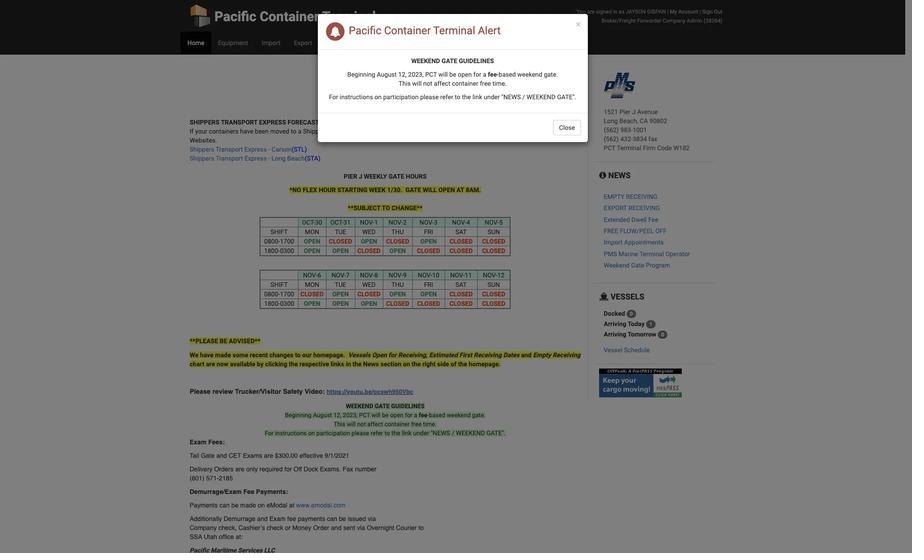 Task type: describe. For each thing, give the bounding box(es) containing it.
1 vertical spatial express
[[245, 146, 267, 153]]

pms marine terminal operator link
[[604, 251, 690, 258]]

pct inside weekend gate guidelines beginning august 12, 2023, pct will be open for a fee -based weekend gate. this will not affect container free time. for instructions on participation please refer to the link under "news / weekend gate". exam fees:
[[359, 412, 370, 419]]

2023, inside beginning august 12, 2023, pct will be open for a fee -based weekend gate. this will not affect container free time.
[[408, 71, 424, 78]]

fee inside weekend gate guidelines beginning august 12, 2023, pct will be open for a fee -based weekend gate. this will not affect container free time. for instructions on participation please refer to the link under "news / weekend gate". exam fees:
[[419, 412, 427, 419]]

nov- for 5
[[485, 219, 499, 226]]

1 inside docked 0 arriving today 1 arriving tomorrow 0
[[650, 322, 653, 328]]

11
[[465, 272, 472, 279]]

1 vertical spatial 31
[[344, 219, 351, 226]]

tue for 7
[[335, 281, 346, 289]]

change**
[[392, 205, 423, 212]]

w182
[[674, 145, 690, 152]]

0800-1700 for open
[[264, 238, 294, 245]]

1 horizontal spatial instructions
[[340, 93, 373, 101]]

0 vertical spatial please
[[420, 93, 439, 101]]

1 horizontal spatial 31
[[574, 69, 581, 76]]

, inside vessels open for receiving , estimated first receiving dates and empty receiving chart are now available by clicking the respective links in the news section on the right side of the homepage.
[[426, 352, 428, 359]]

×
[[576, 19, 581, 30]]

payments
[[298, 516, 325, 523]]

mon for 30
[[305, 229, 319, 236]]

beginning august inside weekend gate guidelines beginning august 12, 2023, pct will be open for a fee -based weekend gate. this will not affect container free time. for instructions on participation please refer to the link under "news / weekend gate". exam fees:
[[285, 412, 332, 419]]

export receiving link
[[604, 205, 660, 212]]

(38284)
[[704, 18, 723, 24]]

dates
[[503, 352, 520, 359]]

container for pacific container terminal
[[260, 9, 319, 24]]

9/1/2021
[[325, 453, 349, 460]]

exam inside additionally demurrage and exam fee payments can be issued via company check, cashier's check or money order and sent via overnight courier to ssa utah office at:
[[269, 516, 286, 523]]

tuesday,
[[524, 69, 548, 76]]

ssa
[[190, 534, 202, 541]]

1 horizontal spatial under
[[484, 93, 500, 101]]

broker/freight
[[602, 18, 636, 24]]

nov-8
[[360, 272, 378, 279]]

vessel schedule
[[604, 347, 650, 354]]

recent
[[250, 352, 268, 359]]

nov- for 7
[[332, 272, 346, 279]]

delivery orders are only required for off dock exams. fax number (801) 571-2185
[[190, 466, 377, 482]]

alert
[[478, 25, 501, 37]]

can inside additionally demurrage and exam fee payments can be issued via company check, cashier's check or money order and sent via overnight courier to ssa utah office at:
[[327, 516, 337, 523]]

links
[[331, 361, 344, 368]]

1700 for closed
[[280, 291, 294, 298]]

1800- for closed
[[264, 300, 280, 308]]

1800- for open
[[264, 247, 280, 255]]

will down weekend gate guidelines
[[439, 71, 448, 78]]

1 (562) from the top
[[604, 126, 619, 134]]

time. inside weekend gate guidelines beginning august 12, 2023, pct will be open for a fee -based weekend gate. this will not affect container free time. for instructions on participation please refer to the link under "news / weekend gate". exam fees:
[[423, 421, 437, 428]]

clicking
[[265, 361, 287, 368]]

2 arriving from the top
[[604, 331, 626, 338]]

1 vertical spatial shippers
[[190, 146, 214, 153]]

appointments
[[624, 239, 664, 246]]

are inside vessels open for receiving , estimated first receiving dates and empty receiving chart are now available by clicking the respective links in the news section on the right side of the homepage.
[[206, 361, 215, 368]]

2 | from the left
[[700, 9, 701, 15]]

a inside weekend gate guidelines beginning august 12, 2023, pct will be open for a fee -based weekend gate. this will not affect container free time. for instructions on participation please refer to the link under "news / weekend gate". exam fees:
[[414, 412, 417, 419]]

firm
[[643, 145, 656, 152]]

docked
[[604, 310, 625, 318]]

and left "cet"
[[216, 453, 227, 460]]

nov- for 9
[[389, 272, 403, 279]]

to inside shippers transport express forecast website if your containers have been moved to a shippers transport express location you can also check on the container using the below forecast websites. shippers transport express - carson (stl) shippers transport express - long beach (sta)
[[291, 128, 296, 135]]

at
[[289, 502, 294, 509]]

oct-30
[[302, 219, 322, 226]]

at
[[457, 187, 464, 194]]

on left emodal
[[258, 502, 265, 509]]

1 horizontal spatial participation
[[383, 93, 419, 101]]

www.emodal.com link
[[296, 502, 346, 509]]

long inside shippers transport express forecast website if your containers have been moved to a shippers transport express location you can also check on the container using the below forecast websites. shippers transport express - carson (stl) shippers transport express - long beach (sta)
[[272, 155, 286, 162]]

close
[[559, 124, 575, 131]]

safety
[[283, 389, 303, 396]]

info circle image
[[599, 172, 606, 180]]

1521 pier j avenue long beach, ca 90802 (562) 983-1001 (562) 432-3834 fax pct terminal firm code w182
[[604, 108, 690, 152]]

5
[[499, 219, 503, 226]]

video:
[[305, 389, 325, 396]]

tail gate and cet exams are $300.00 effective 9/1/2021
[[190, 453, 349, 460]]

right
[[422, 361, 436, 368]]

weekend gate guidelines
[[411, 57, 494, 65]]

jayson
[[626, 9, 646, 15]]

nov-5
[[485, 219, 503, 226]]

90802
[[650, 117, 667, 125]]

based inside beginning august 12, 2023, pct will be open for a fee -based weekend gate. this will not affect container free time.
[[499, 71, 516, 78]]

containers
[[209, 128, 239, 135]]

additionally demurrage and exam fee payments can be issued via company check, cashier's check or money order and sent via overnight courier to ssa utah office at:
[[190, 516, 424, 541]]

beginning august 12, 2023, pct will be open for a fee -based weekend gate. this will not affect container free time.
[[347, 71, 558, 87]]

affect inside weekend gate guidelines beginning august 12, 2023, pct will be open for a fee -based weekend gate. this will not affect container free time. for instructions on participation please refer to the link under "news / weekend gate". exam fees:
[[367, 421, 383, 428]]

orders
[[214, 466, 234, 473]]

1 | from the left
[[667, 9, 669, 15]]

sun for 5
[[488, 229, 500, 236]]

link inside weekend gate guidelines beginning august 12, 2023, pct will be open for a fee -based weekend gate. this will not affect container free time. for instructions on participation please refer to the link under "news / weekend gate". exam fees:
[[402, 430, 412, 437]]

time. inside beginning august 12, 2023, pct will be open for a fee -based weekend gate. this will not affect container free time.
[[493, 80, 507, 87]]

www.emodal.com
[[296, 502, 346, 509]]

0 vertical spatial 1
[[374, 219, 378, 226]]

1800-0300 for closed
[[264, 300, 294, 308]]

we
[[190, 352, 199, 359]]

nov-3
[[420, 219, 438, 226]]

wed for 1
[[362, 229, 376, 236]]

0 vertical spatial news
[[606, 171, 631, 180]]

fri for 3
[[424, 229, 433, 236]]

for inside weekend gate guidelines beginning august 12, 2023, pct will be open for a fee -based weekend gate. this will not affect container free time. for instructions on participation please refer to the link under "news / weekend gate". exam fees:
[[265, 430, 274, 437]]

1 horizontal spatial /
[[523, 93, 525, 101]]

1 vertical spatial fee
[[243, 489, 254, 496]]

now
[[217, 361, 228, 368]]

0 vertical spatial transport
[[329, 128, 356, 135]]

payments:
[[256, 489, 288, 496]]

nov- for 11
[[450, 272, 465, 279]]

1 horizontal spatial 0
[[661, 332, 664, 338]]

1 arriving from the top
[[604, 321, 626, 328]]

gate down hours
[[406, 187, 421, 194]]

0 vertical spatial ,
[[403, 83, 405, 90]]

or
[[285, 525, 291, 532]]

sat for 4
[[456, 229, 467, 236]]

avenue
[[637, 108, 658, 116]]

1 vertical spatial can
[[220, 502, 230, 509]]

will
[[423, 187, 437, 194]]

gispan
[[647, 9, 666, 15]]

"news inside weekend gate guidelines beginning august 12, 2023, pct will be open for a fee -based weekend gate. this will not affect container free time. for instructions on participation please refer to the link under "news / weekend gate". exam fees:
[[431, 430, 450, 437]]

to
[[382, 205, 390, 212]]

0 vertical spatial "news
[[501, 93, 521, 101]]

pierpass image
[[599, 369, 682, 398]]

your
[[195, 128, 207, 135]]

this inside weekend gate guidelines beginning august 12, 2023, pct will be open for a fee -based weekend gate. this will not affect container free time. for instructions on participation please refer to the link under "news / weekend gate". exam fees:
[[334, 421, 345, 428]]

weekend inside beginning august 12, 2023, pct will be open for a fee -based weekend gate. this will not affect container free time.
[[517, 71, 542, 78]]

my
[[670, 9, 677, 15]]

0 vertical spatial shippers
[[303, 128, 328, 135]]

gate. inside beginning august 12, 2023, pct will be open for a fee -based weekend gate. this will not affect container free time.
[[544, 71, 558, 78]]

delivery
[[190, 466, 213, 473]]

0 vertical spatial today
[[499, 69, 516, 76]]

please inside weekend gate guidelines beginning august 12, 2023, pct will be open for a fee -based weekend gate. this will not affect container free time. for instructions on participation please refer to the link under "news / weekend gate". exam fees:
[[352, 430, 369, 437]]

company inside additionally demurrage and exam fee payments can be issued via company check, cashier's check or money order and sent via overnight courier to ssa utah office at:
[[190, 525, 217, 532]]

office
[[219, 534, 234, 541]]

a inside shippers transport express forecast website if your containers have been moved to a shippers transport express location you can also check on the container using the below forecast websites. shippers transport express - carson (stl) shippers transport express - long beach (sta)
[[298, 128, 301, 135]]

this inside beginning august 12, 2023, pct will be open for a fee -based weekend gate. this will not affect container free time.
[[399, 80, 411, 87]]

free inside weekend gate guidelines beginning august 12, 2023, pct will be open for a fee -based weekend gate. this will not affect container free time. for instructions on participation please refer to the link under "news / weekend gate". exam fees:
[[411, 421, 422, 428]]

for for for instructions on participation please refer to the link under "news / weekend gate".
[[329, 93, 338, 101]]

*no
[[290, 187, 301, 194]]

0 vertical spatial receiving
[[626, 193, 658, 200]]

2 vertical spatial express
[[245, 155, 267, 162]]

marine
[[619, 251, 638, 258]]

ca
[[640, 117, 648, 125]]

forecast
[[288, 119, 319, 126]]

2023, inside weekend gate guidelines beginning august 12, 2023, pct will be open for a fee -based weekend gate. this will not affect container free time. for instructions on participation please refer to the link under "news / weekend gate". exam fees:
[[343, 412, 358, 419]]

1 vertical spatial transport
[[216, 146, 243, 153]]

9
[[403, 272, 407, 279]]

tail
[[190, 453, 199, 460]]

1 receiving from the left
[[398, 352, 426, 359]]

1800-0300 for open
[[264, 247, 294, 255]]

for inside vessels open for receiving , estimated first receiving dates and empty receiving chart are now available by clicking the respective links in the news section on the right side of the homepage.
[[389, 352, 397, 359]]

operator
[[666, 251, 690, 258]]

free inside beginning august 12, 2023, pct will be open for a fee -based weekend gate. this will not affect container free time.
[[480, 80, 491, 87]]

2
[[403, 219, 407, 226]]

will up 9/1/2021
[[347, 421, 356, 428]]

2 vertical spatial transport
[[216, 155, 243, 162]]

estimated
[[429, 352, 458, 359]]

here
[[391, 83, 403, 90]]

nov- for 12
[[483, 272, 498, 279]]

beginning august inside beginning august 12, 2023, pct will be open for a fee -based weekend gate. this will not affect container free time.
[[347, 71, 397, 78]]

below
[[535, 128, 552, 135]]

you
[[406, 128, 416, 135]]

*no flex hour starting week 1/30.  gate will open at 8am.
[[290, 187, 481, 194]]

2185
[[219, 475, 233, 482]]

2 receiving from the left
[[474, 352, 502, 359]]

thu for 2
[[392, 229, 404, 236]]

express
[[259, 119, 286, 126]]

guidelines for weekend gate guidelines beginning august 12, 2023, pct will be open for a fee -based weekend gate. this will not affect container free time. for instructions on participation please refer to the link under "news / weekend gate". exam fees:
[[391, 403, 425, 410]]

1 vertical spatial j
[[359, 173, 362, 180]]

respective
[[300, 361, 329, 368]]

/ inside weekend gate guidelines beginning august 12, 2023, pct will be open for a fee -based weekend gate. this will not affect container free time. for instructions on participation please refer to the link under "news / weekend gate". exam fees:
[[452, 430, 455, 437]]

are up required
[[264, 453, 273, 460]]

j inside 1521 pier j avenue long beach, ca 90802 (562) 983-1001 (562) 432-3834 fax pct terminal firm code w182
[[632, 108, 636, 116]]

shift for closed
[[271, 281, 288, 289]]

will down https://youtu.be/ocswh950vbc
[[372, 412, 381, 419]]

oct- for 31
[[330, 219, 344, 226]]

today inside docked 0 arriving today 1 arriving tomorrow 0
[[628, 321, 645, 328]]

first
[[459, 352, 472, 359]]

utah
[[204, 534, 217, 541]]

october
[[550, 69, 572, 76]]

money
[[292, 525, 311, 532]]

order
[[313, 525, 329, 532]]

a inside beginning august 12, 2023, pct will be open for a fee -based weekend gate. this will not affect container free time.
[[483, 71, 486, 78]]

0 vertical spatial gate".
[[557, 93, 576, 101]]

gate up beginning august 12, 2023, pct will be open for a fee -based weekend gate. this will not affect container free time.
[[442, 57, 457, 65]]

to inside weekend gate guidelines beginning august 12, 2023, pct will be open for a fee -based weekend gate. this will not affect container free time. for instructions on participation please refer to the link under "news / weekend gate". exam fees:
[[385, 430, 390, 437]]

container inside shippers transport express forecast website if your containers have been moved to a shippers transport express location you can also check on the container using the below forecast websites. shippers transport express - carson (stl) shippers transport express - long beach (sta)
[[480, 128, 506, 135]]

we have made some recent changes to our homepage.
[[190, 352, 345, 359]]

mon for 6
[[305, 281, 319, 289]]

is
[[518, 69, 522, 76]]

container for pacific container terminal alert
[[384, 25, 431, 37]]

8am.
[[466, 187, 481, 194]]

will right here
[[412, 80, 422, 87]]

to the
[[455, 93, 471, 101]]

2 vertical spatial shippers
[[190, 155, 214, 162]]

container inside weekend gate guidelines beginning august 12, 2023, pct will be open for a fee -based weekend gate. this will not affect container free time. for instructions on participation please refer to the link under "news / weekend gate". exam fees:
[[385, 421, 410, 428]]

nov-12
[[483, 272, 505, 279]]

terminal inside empty receiving export receiving extended dwell fee free flow/peel off import appointments pms marine terminal operator weekend gate program
[[640, 251, 664, 258]]

1 vertical spatial have
[[200, 352, 214, 359]]

0300 for closed
[[280, 300, 294, 308]]

0 vertical spatial 0
[[630, 311, 633, 318]]

exams
[[243, 453, 262, 460]]

983-
[[620, 126, 633, 134]]

0 horizontal spatial homepage.
[[313, 352, 345, 359]]

3 receiving from the left
[[553, 352, 581, 359]]



Task type: locate. For each thing, give the bounding box(es) containing it.
1 vertical spatial 1700
[[280, 291, 294, 298]]

1 horizontal spatial gate.
[[544, 71, 558, 78]]

tomorrow
[[628, 331, 657, 338]]

1 horizontal spatial homepage.
[[469, 361, 501, 368]]

0 vertical spatial for
[[324, 83, 334, 90]]

pct up info circle image
[[604, 145, 616, 152]]

0 horizontal spatial via
[[357, 525, 365, 532]]

nov- for 10
[[418, 272, 432, 279]]

0 vertical spatial wed
[[362, 229, 376, 236]]

thu down the nov-2
[[392, 229, 404, 236]]

fri
[[424, 229, 433, 236], [424, 281, 433, 289]]

j right pier
[[632, 108, 636, 116]]

1 horizontal spatial be
[[382, 412, 389, 419]]

chart
[[190, 361, 205, 368]]

0 vertical spatial have
[[240, 128, 253, 135]]

are inside 'you are signed in as jayson gispan | my account | sign out broker/freight forwarder company admin (38284)'
[[587, 9, 595, 15]]

0 vertical spatial j
[[632, 108, 636, 116]]

0 vertical spatial gate.
[[544, 71, 558, 78]]

2 (562) from the top
[[604, 135, 619, 143]]

0 vertical spatial guidelines
[[459, 57, 494, 65]]

closed
[[329, 238, 352, 245], [386, 238, 409, 245], [450, 238, 473, 245], [482, 238, 505, 245], [357, 247, 381, 255], [417, 247, 440, 255], [450, 247, 473, 255], [482, 247, 505, 255], [300, 291, 324, 298], [357, 291, 381, 298], [450, 291, 473, 298], [482, 291, 505, 298], [386, 300, 409, 308], [417, 300, 440, 308], [450, 300, 473, 308], [482, 300, 505, 308]]

1 horizontal spatial can
[[327, 516, 337, 523]]

oct- for 30
[[302, 219, 315, 226]]

nov- right "7"
[[360, 272, 374, 279]]

fri down nov-3
[[424, 229, 433, 236]]

exam inside weekend gate guidelines beginning august 12, 2023, pct will be open for a fee -based weekend gate. this will not affect container free time. for instructions on participation please refer to the link under "news / weekend gate". exam fees:
[[190, 439, 207, 446]]

0 vertical spatial beginning august
[[347, 71, 397, 78]]

2 0800-1700 from the top
[[264, 291, 294, 298]]

0 horizontal spatial j
[[359, 173, 362, 180]]

fee up be made
[[243, 489, 254, 496]]

2 map from the left
[[434, 83, 446, 90]]

1 horizontal spatial via
[[368, 516, 376, 523]]

out
[[714, 9, 723, 15]]

1 horizontal spatial 2023,
[[408, 71, 424, 78]]

$300.00
[[275, 453, 298, 460]]

empty receiving export receiving extended dwell fee free flow/peel off import appointments pms marine terminal operator weekend gate program
[[604, 193, 690, 269]]

0 vertical spatial 1700
[[280, 238, 294, 245]]

1 vertical spatial 0300
[[280, 300, 294, 308]]

will
[[439, 71, 448, 78], [412, 80, 422, 87], [372, 412, 381, 419], [347, 421, 356, 428]]

for inside the delivery orders are only required for off dock exams. fax number (801) 571-2185
[[285, 466, 292, 473]]

are left now
[[206, 361, 215, 368]]

0 horizontal spatial 0
[[630, 311, 633, 318]]

please up number
[[352, 430, 369, 437]]

6
[[318, 272, 321, 279]]

nov- left nov-7
[[303, 272, 318, 279]]

gate down https://youtu.be/ocswh950vbc
[[375, 403, 390, 410]]

wed down nov-8
[[362, 281, 376, 289]]

pacific container terminal image
[[604, 73, 636, 98]]

1 mon from the top
[[305, 229, 319, 236]]

fee
[[648, 216, 659, 223], [243, 489, 254, 496]]

company down additionally
[[190, 525, 217, 532]]

container inside pacific container terminal link
[[260, 9, 319, 24]]

for inside beginning august 12, 2023, pct will be open for a fee -based weekend gate. this will not affect container free time.
[[473, 71, 481, 78]]

ship image
[[599, 293, 609, 301]]

open inside beginning august 12, 2023, pct will be open for a fee -based weekend gate. this will not affect container free time.
[[458, 71, 472, 78]]

1 oct- from the left
[[302, 219, 315, 226]]

1 vertical spatial long
[[272, 155, 286, 162]]

check right the also
[[443, 128, 459, 135]]

2 tue from the top
[[335, 281, 346, 289]]

1 vertical spatial open
[[390, 412, 404, 419]]

starting
[[337, 187, 368, 194]]

3834
[[633, 135, 647, 143]]

flow/peel
[[620, 228, 654, 235]]

sun down nov-5
[[488, 229, 500, 236]]

0 horizontal spatial company
[[190, 525, 217, 532]]

sat
[[456, 229, 467, 236], [456, 281, 467, 289]]

gate".
[[557, 93, 576, 101], [487, 430, 506, 437]]

exam
[[190, 439, 207, 446], [269, 516, 286, 523]]

0 horizontal spatial open
[[390, 412, 404, 419]]

1 vertical spatial 1
[[650, 322, 653, 328]]

cet
[[229, 453, 241, 460]]

nov- for 2
[[389, 219, 403, 226]]

shippers
[[190, 119, 220, 126]]

container up the to the
[[452, 80, 478, 87]]

nov- right 3
[[452, 219, 467, 226]]

0 vertical spatial vessels
[[609, 292, 645, 301]]

nov- right 10
[[450, 272, 465, 279]]

participation inside weekend gate guidelines beginning august 12, 2023, pct will be open for a fee -based weekend gate. this will not affect container free time. for instructions on participation please refer to the link under "news / weekend gate". exam fees:
[[316, 430, 350, 437]]

1 vertical spatial sun
[[488, 281, 500, 289]]

courier
[[396, 525, 417, 532]]

2 vertical spatial a
[[414, 412, 417, 419]]

refer inside weekend gate guidelines beginning august 12, 2023, pct will be open for a fee -based weekend gate. this will not affect container free time. for instructions on participation please refer to the link under "news / weekend gate". exam fees:
[[371, 430, 383, 437]]

1 vertical spatial ,
[[426, 352, 428, 359]]

not inside weekend gate guidelines beginning august 12, 2023, pct will be open for a fee -based weekend gate. this will not affect container free time. for instructions on participation please refer to the link under "news / weekend gate". exam fees:
[[357, 421, 366, 428]]

2 horizontal spatial container
[[480, 128, 506, 135]]

under inside weekend gate guidelines beginning august 12, 2023, pct will be open for a fee -based weekend gate. this will not affect container free time. for instructions on participation please refer to the link under "news / weekend gate". exam fees:
[[413, 430, 429, 437]]

wed for 8
[[362, 281, 376, 289]]

express left location
[[358, 128, 380, 135]]

0 horizontal spatial map
[[362, 83, 374, 90]]

arriving down docked
[[604, 321, 626, 328]]

nov- for 8
[[360, 272, 374, 279]]

express down shippers transport express - carson link
[[245, 155, 267, 162]]

2 thu from the top
[[392, 281, 404, 289]]

affect down https://youtu.be/ocswh950vbc link
[[367, 421, 383, 428]]

(562) left the 983-
[[604, 126, 619, 134]]

and up cashier's at the bottom of the page
[[257, 516, 268, 523]]

2 1800-0300 from the top
[[264, 300, 294, 308]]

in right 'links'
[[346, 361, 351, 368]]

1 vertical spatial receiving
[[629, 205, 660, 212]]

0 vertical spatial sun
[[488, 229, 500, 236]]

0 vertical spatial fee
[[648, 216, 659, 223]]

pct down https://youtu.be/ocswh950vbc link
[[359, 412, 370, 419]]

affect right yard
[[434, 80, 450, 87]]

participation down here
[[383, 93, 419, 101]]

1 vertical spatial for
[[329, 93, 338, 101]]

weekly
[[364, 173, 387, 180]]

gate right tail
[[201, 453, 215, 460]]

2 mon from the top
[[305, 281, 319, 289]]

guidelines up beginning august 12, 2023, pct will be open for a fee -based weekend gate. this will not affect container free time.
[[459, 57, 494, 65]]

1 horizontal spatial gate".
[[557, 93, 576, 101]]

pct inside beginning august 12, 2023, pct will be open for a fee -based weekend gate. this will not affect container free time.
[[425, 71, 437, 78]]

2 1800- from the top
[[264, 300, 280, 308]]

0 vertical spatial time.
[[493, 80, 507, 87]]

4
[[467, 219, 470, 226]]

and inside vessels open for receiving , estimated first receiving dates and empty receiving chart are now available by clicking the respective links in the news section on the right side of the homepage.
[[521, 352, 532, 359]]

0 horizontal spatial ,
[[403, 83, 405, 90]]

gate". inside weekend gate guidelines beginning august 12, 2023, pct will be open for a fee -based weekend gate. this will not affect container free time. for instructions on participation please refer to the link under "news / weekend gate". exam fees:
[[487, 430, 506, 437]]

- inside weekend gate guidelines beginning august 12, 2023, pct will be open for a fee -based weekend gate. this will not affect container free time. for instructions on participation please refer to the link under "news / weekend gate". exam fees:
[[427, 412, 429, 419]]

homepage. down first
[[469, 361, 501, 368]]

beginning august up click on the top left
[[347, 71, 397, 78]]

container inside beginning august 12, 2023, pct will be open for a fee -based weekend gate. this will not affect container free time.
[[452, 80, 478, 87]]

0 horizontal spatial 2023,
[[343, 412, 358, 419]]

nov- right 4
[[485, 219, 499, 226]]

open inside weekend gate guidelines beginning august 12, 2023, pct will be open for a fee -based weekend gate. this will not affect container free time. for instructions on participation please refer to the link under "news / weekend gate". exam fees:
[[390, 412, 404, 419]]

1 sun from the top
[[488, 229, 500, 236]]

via up overnight
[[368, 516, 376, 523]]

2023, up yard
[[408, 71, 424, 78]]

2 1700 from the top
[[280, 291, 294, 298]]

1 0300 from the top
[[280, 247, 294, 255]]

off
[[655, 228, 667, 235]]

0 vertical spatial mon
[[305, 229, 319, 236]]

0 vertical spatial check
[[443, 128, 459, 135]]

pacific for pacific container terminal alert
[[349, 25, 382, 37]]

gate inside empty receiving export receiving extended dwell fee free flow/peel off import appointments pms marine terminal operator weekend gate program
[[631, 262, 644, 269]]

pacific inside pacific container terminal link
[[215, 9, 256, 24]]

please review trucker/visitor safety video: https://youtu.be/ocswh950vbc
[[190, 389, 413, 396]]

| left the sign
[[700, 9, 701, 15]]

nov- for 1
[[360, 219, 374, 226]]

2 vertical spatial container
[[385, 421, 410, 428]]

and left sent
[[331, 525, 342, 532]]

0 vertical spatial free
[[480, 80, 491, 87]]

1 horizontal spatial company
[[663, 18, 686, 24]]

sun down nov-12 on the right
[[488, 281, 500, 289]]

2 vertical spatial for
[[265, 430, 274, 437]]

and right the dates
[[521, 352, 532, 359]]

weekend
[[517, 71, 542, 78], [447, 412, 471, 419]]

close button
[[553, 120, 581, 135]]

not up "for instructions on participation please refer to the link under "news / weekend gate"."
[[423, 80, 432, 87]]

2 fri from the top
[[424, 281, 433, 289]]

1
[[374, 219, 378, 226], [650, 322, 653, 328]]

can right "you"
[[417, 128, 428, 135]]

1 fri from the top
[[424, 229, 433, 236]]

1 horizontal spatial oct-
[[330, 219, 344, 226]]

fee inside beginning august 12, 2023, pct will be open for a fee -based weekend gate. this will not affect container free time.
[[488, 71, 497, 78]]

based
[[499, 71, 516, 78], [429, 412, 445, 419]]

pier j weekly gate hours
[[344, 173, 427, 180]]

weekend
[[604, 262, 630, 269]]

pacific for pacific container terminal
[[215, 9, 256, 24]]

12, inside beginning august 12, 2023, pct will be open for a fee -based weekend gate. this will not affect container free time.
[[398, 71, 407, 78]]

for inside weekend gate guidelines beginning august 12, 2023, pct will be open for a fee -based weekend gate. this will not affect container free time. for instructions on participation please refer to the link under "news / weekend gate". exam fees:
[[405, 412, 413, 419]]

homepage. up 'links'
[[313, 352, 345, 359]]

1 horizontal spatial based
[[499, 71, 516, 78]]

nov- for 4
[[452, 219, 467, 226]]

1 map from the left
[[362, 83, 374, 90]]

demurrage/exam fee payments:
[[190, 489, 288, 496]]

0 horizontal spatial can
[[220, 502, 230, 509]]

the inside weekend gate guidelines beginning august 12, 2023, pct will be open for a fee -based weekend gate. this will not affect container free time. for instructions on participation please refer to the link under "news / weekend gate". exam fees:
[[391, 430, 400, 437]]

shift
[[271, 229, 288, 236], [271, 281, 288, 289]]

to down https://youtu.be/ocswh950vbc link
[[385, 430, 390, 437]]

1 wed from the top
[[362, 229, 376, 236]]

tue for 31
[[335, 229, 346, 236]]

express
[[358, 128, 380, 135], [245, 146, 267, 153], [245, 155, 267, 162]]

terminal
[[322, 9, 376, 24], [433, 25, 475, 37], [335, 83, 360, 90], [617, 145, 642, 152], [640, 251, 664, 258]]

mon down oct-30 at the top left of the page
[[305, 229, 319, 236]]

1 1700 from the top
[[280, 238, 294, 245]]

thu for 9
[[392, 281, 404, 289]]

open
[[458, 71, 472, 78], [390, 412, 404, 419]]

1700 for open
[[280, 238, 294, 245]]

1 vertical spatial gate".
[[487, 430, 506, 437]]

are left only
[[235, 466, 244, 473]]

2 horizontal spatial be
[[449, 71, 456, 78]]

0800-1700
[[264, 238, 294, 245], [264, 291, 294, 298]]

0 horizontal spatial this
[[334, 421, 345, 428]]

have inside shippers transport express forecast website if your containers have been moved to a shippers transport express location you can also check on the container using the below forecast websites. shippers transport express - carson (stl) shippers transport express - long beach (sta)
[[240, 128, 253, 135]]

on right "section"
[[403, 361, 410, 368]]

receiving right empty
[[553, 352, 581, 359]]

signed
[[596, 9, 612, 15]]

0300 for open
[[280, 247, 294, 255]]

week
[[369, 187, 386, 194]]

to inside additionally demurrage and exam fee payments can be issued via company check, cashier's check or money order and sent via overnight courier to ssa utah office at:
[[419, 525, 424, 532]]

vessels inside vessels open for receiving , estimated first receiving dates and empty receiving chart are now available by clicking the respective links in the news section on the right side of the homepage.
[[348, 352, 371, 359]]

homepage. inside vessels open for receiving , estimated first receiving dates and empty receiving chart are now available by clicking the respective links in the news section on the right side of the homepage.
[[469, 361, 501, 368]]

our
[[302, 352, 312, 359]]

2 shift from the top
[[271, 281, 288, 289]]

on inside vessels open for receiving , estimated first receiving dates and empty receiving chart are now available by clicking the respective links in the news section on the right side of the homepage.
[[403, 361, 410, 368]]

instructions down the for terminal map click here , pct yard map
[[340, 93, 373, 101]]

sent
[[343, 525, 355, 532]]

receiving up dwell
[[629, 205, 660, 212]]

1 horizontal spatial 1
[[650, 322, 653, 328]]

1 1800-0300 from the top
[[264, 247, 294, 255]]

gate inside weekend gate guidelines beginning august 12, 2023, pct will be open for a fee -based weekend gate. this will not affect container free time. for instructions on participation please refer to the link under "news / weekend gate". exam fees:
[[375, 403, 390, 410]]

fri for 10
[[424, 281, 433, 289]]

0800-1700 for closed
[[264, 291, 294, 298]]

participation up 9/1/2021
[[316, 430, 350, 437]]

refer left the to the
[[440, 93, 453, 101]]

1001
[[633, 126, 647, 134]]

0800- for open
[[264, 238, 280, 245]]

guidelines inside weekend gate guidelines beginning august 12, 2023, pct will be open for a fee -based weekend gate. this will not affect container free time. for instructions on participation please refer to the link under "news / weekend gate". exam fees:
[[391, 403, 425, 410]]

1 horizontal spatial refer
[[440, 93, 453, 101]]

in inside 'you are signed in as jayson gispan | my account | sign out broker/freight forwarder company admin (38284)'
[[613, 9, 618, 15]]

2 0800- from the top
[[264, 291, 280, 298]]

2 0300 from the top
[[280, 300, 294, 308]]

1 vertical spatial homepage.
[[469, 361, 501, 368]]

nov- for 6
[[303, 272, 318, 279]]

2 vertical spatial fee
[[287, 516, 296, 523]]

1800-
[[264, 247, 280, 255], [264, 300, 280, 308]]

nov- right "11"
[[483, 272, 498, 279]]

1 vertical spatial be
[[382, 412, 389, 419]]

, right click on the top left
[[403, 83, 405, 90]]

pacific
[[215, 9, 256, 24], [349, 25, 382, 37]]

fee up off
[[648, 216, 659, 223]]

for for for terminal map click here , pct yard map
[[324, 83, 334, 90]]

0 vertical spatial 0800-
[[264, 238, 280, 245]]

be inside weekend gate guidelines beginning august 12, 2023, pct will be open for a fee -based weekend gate. this will not affect container free time. for instructions on participation please refer to the link under "news / weekend gate". exam fees:
[[382, 412, 389, 419]]

0 right docked
[[630, 311, 633, 318]]

in inside vessels open for receiving , estimated first receiving dates and empty receiving chart are now available by clicking the respective links in the news section on the right side of the homepage.
[[346, 361, 351, 368]]

- inside beginning august 12, 2023, pct will be open for a fee -based weekend gate. this will not affect container free time.
[[497, 71, 499, 78]]

1 horizontal spatial beginning august
[[347, 71, 397, 78]]

1 1800- from the top
[[264, 247, 280, 255]]

nov-1
[[360, 219, 378, 226]]

fee inside empty receiving export receiving extended dwell fee free flow/peel off import appointments pms marine terminal operator weekend gate program
[[648, 216, 659, 223]]

2 wed from the top
[[362, 281, 376, 289]]

oct- left "oct-31"
[[302, 219, 315, 226]]

on inside weekend gate guidelines beginning august 12, 2023, pct will be open for a fee -based weekend gate. this will not affect container free time. for instructions on participation please refer to the link under "news / weekend gate". exam fees:
[[308, 430, 315, 437]]

31 left nov-1
[[344, 219, 351, 226]]

check inside shippers transport express forecast website if your containers have been moved to a shippers transport express location you can also check on the container using the below forecast websites. shippers transport express - carson (stl) shippers transport express - long beach (sta)
[[443, 128, 459, 135]]

0
[[630, 311, 633, 318], [661, 332, 664, 338]]

be inside additionally demurrage and exam fee payments can be issued via company check, cashier's check or money order and sent via overnight courier to ssa utah office at:
[[339, 516, 346, 523]]

30
[[315, 219, 322, 226]]

shift for open
[[271, 229, 288, 236]]

container left using
[[480, 128, 506, 135]]

vessels for vessels open for receiving , estimated first receiving dates and empty receiving chart are now available by clicking the respective links in the news section on the right side of the homepage.
[[348, 352, 371, 359]]

terminal inside 1521 pier j avenue long beach, ca 90802 (562) 983-1001 (562) 432-3834 fax pct terminal firm code w182
[[617, 145, 642, 152]]

vessels left open
[[348, 352, 371, 359]]

1 thu from the top
[[392, 229, 404, 236]]

news inside vessels open for receiving , estimated first receiving dates and empty receiving chart are now available by clicking the respective links in the news section on the right side of the homepage.
[[363, 361, 379, 368]]

vessels for vessels
[[609, 292, 645, 301]]

are inside the delivery orders are only required for off dock exams. fax number (801) 571-2185
[[235, 466, 244, 473]]

0 vertical spatial affect
[[434, 80, 450, 87]]

transport down containers
[[216, 146, 243, 153]]

on down click on the top left
[[375, 93, 382, 101]]

weekend inside weekend gate guidelines beginning august 12, 2023, pct will be open for a fee -based weekend gate. this will not affect container free time. for instructions on participation please refer to the link under "news / weekend gate". exam fees:
[[447, 412, 471, 419]]

0 horizontal spatial guidelines
[[391, 403, 425, 410]]

sign out link
[[702, 9, 723, 15]]

nov- right 6
[[332, 272, 346, 279]]

import
[[604, 239, 623, 246]]

fee inside additionally demurrage and exam fee payments can be issued via company check, cashier's check or money order and sent via overnight courier to ssa utah office at:
[[287, 516, 296, 523]]

have right we
[[200, 352, 214, 359]]

1 vertical spatial guidelines
[[391, 403, 425, 410]]

arriving up 'vessel'
[[604, 331, 626, 338]]

express up shippers transport express - long beach link
[[245, 146, 267, 153]]

2 sat from the top
[[456, 281, 467, 289]]

1 sat from the top
[[456, 229, 467, 236]]

guidelines down https://youtu.be/ocswh950vbc link
[[391, 403, 425, 410]]

container
[[260, 9, 319, 24], [384, 25, 431, 37]]

gate. inside weekend gate guidelines beginning august 12, 2023, pct will be open for a fee -based weekend gate. this will not affect container free time. for instructions on participation please refer to the link under "news / weekend gate". exam fees:
[[472, 412, 486, 419]]

0 vertical spatial this
[[399, 80, 411, 87]]

receiving right first
[[474, 352, 502, 359]]

0 horizontal spatial container
[[385, 421, 410, 428]]

tue down "oct-31"
[[335, 229, 346, 236]]

0 horizontal spatial vessels
[[348, 352, 371, 359]]

1 vertical spatial affect
[[367, 421, 383, 428]]

3
[[434, 219, 438, 226]]

pct inside 1521 pier j avenue long beach, ca 90802 (562) 983-1001 (562) 432-3834 fax pct terminal firm code w182
[[604, 145, 616, 152]]

only
[[246, 466, 258, 473]]

weekend gate program link
[[604, 262, 670, 269]]

nov- right 2
[[420, 219, 434, 226]]

1 vertical spatial 12,
[[334, 412, 341, 419]]

, up right
[[426, 352, 428, 359]]

1 horizontal spatial container
[[384, 25, 431, 37]]

0 vertical spatial 0800-1700
[[264, 238, 294, 245]]

12, inside weekend gate guidelines beginning august 12, 2023, pct will be open for a fee -based weekend gate. this will not affect container free time. for instructions on participation please refer to the link under "news / weekend gate". exam fees:
[[334, 412, 341, 419]]

click
[[376, 83, 389, 90]]

0 right tomorrow
[[661, 332, 664, 338]]

free flow/peel off link
[[604, 228, 667, 235]]

https://youtu.be/ocswh950vbc link
[[327, 389, 413, 396]]

1 horizontal spatial time.
[[493, 80, 507, 87]]

pct left yard
[[406, 83, 418, 90]]

import appointments link
[[604, 239, 664, 246]]

can inside shippers transport express forecast website if your containers have been moved to a shippers transport express location you can also check on the container using the below forecast websites. shippers transport express - carson (stl) shippers transport express - long beach (sta)
[[417, 128, 428, 135]]

on inside shippers transport express forecast website if your containers have been moved to a shippers transport express location you can also check on the container using the below forecast websites. shippers transport express - carson (stl) shippers transport express - long beach (sta)
[[461, 128, 468, 135]]

0 vertical spatial company
[[663, 18, 686, 24]]

0 vertical spatial can
[[417, 128, 428, 135]]

long inside 1521 pier j avenue long beach, ca 90802 (562) 983-1001 (562) 432-3834 fax pct terminal firm code w182
[[604, 117, 618, 125]]

0 vertical spatial weekend
[[517, 71, 542, 78]]

1 vertical spatial wed
[[362, 281, 376, 289]]

0 vertical spatial participation
[[383, 93, 419, 101]]

payments can be made on emodal at www.emodal.com
[[190, 502, 346, 509]]

company
[[663, 18, 686, 24], [190, 525, 217, 532]]

news down open
[[363, 361, 379, 368]]

1 down **subject to change**
[[374, 219, 378, 226]]

section
[[381, 361, 402, 368]]

instructions
[[340, 93, 373, 101], [275, 430, 307, 437]]

exam down emodal
[[269, 516, 286, 523]]

nov- down 'to'
[[389, 219, 403, 226]]

company inside 'you are signed in as jayson gispan | my account | sign out broker/freight forwarder company admin (38284)'
[[663, 18, 686, 24]]

beginning august down video:
[[285, 412, 332, 419]]

refer up number
[[371, 430, 383, 437]]

nov- for 3
[[420, 219, 434, 226]]

location
[[382, 128, 404, 135]]

please
[[190, 389, 211, 396]]

this up 9/1/2021
[[334, 421, 345, 428]]

affect
[[434, 80, 450, 87], [367, 421, 383, 428]]

0 vertical spatial via
[[368, 516, 376, 523]]

nov- right 8
[[389, 272, 403, 279]]

oct- right the 30
[[330, 219, 344, 226]]

vessels open for receiving , estimated first receiving dates and empty receiving chart are now available by clicking the respective links in the news section on the right side of the homepage.
[[190, 352, 581, 368]]

long down 'carson'
[[272, 155, 286, 162]]

**subject to change**
[[348, 205, 423, 212]]

check
[[443, 128, 459, 135], [267, 525, 283, 532]]

(stl)
[[292, 146, 307, 153]]

affect inside beginning august 12, 2023, pct will be open for a fee -based weekend gate. this will not affect container free time.
[[434, 80, 450, 87]]

weekend gate guidelines beginning august 12, 2023, pct will be open for a fee -based weekend gate. this will not affect container free time. for instructions on participation please refer to the link under "news / weekend gate". exam fees:
[[190, 403, 506, 446]]

0 vertical spatial fri
[[424, 229, 433, 236]]

wed down nov-1
[[362, 229, 376, 236]]

in left as
[[613, 9, 618, 15]]

not inside beginning august 12, 2023, pct will be open for a fee -based weekend gate. this will not affect container free time.
[[423, 80, 432, 87]]

0 vertical spatial gate
[[631, 262, 644, 269]]

demurrage
[[224, 516, 255, 523]]

gate down pms marine terminal operator link
[[631, 262, 644, 269]]

are right you
[[587, 9, 595, 15]]

0 horizontal spatial be
[[339, 516, 346, 523]]

be up sent
[[339, 516, 346, 523]]

12, down https://youtu.be/ocswh950vbc
[[334, 412, 341, 419]]

be inside beginning august 12, 2023, pct will be open for a fee -based weekend gate. this will not affect container free time.
[[449, 71, 456, 78]]

gate.
[[544, 71, 558, 78], [472, 412, 486, 419]]

pct up pct yard map link
[[425, 71, 437, 78]]

-
[[497, 71, 499, 78], [268, 146, 270, 153], [268, 155, 270, 162], [427, 412, 429, 419]]

map right yard
[[434, 83, 446, 90]]

pacific container terminal
[[215, 9, 376, 24]]

guidelines for weekend gate guidelines
[[459, 57, 494, 65]]

1 horizontal spatial free
[[480, 80, 491, 87]]

check inside additionally demurrage and exam fee payments can be issued via company check, cashier's check or money order and sent via overnight courier to ssa utah office at:
[[267, 525, 283, 532]]

0 vertical spatial thu
[[392, 229, 404, 236]]

0 vertical spatial shift
[[271, 229, 288, 236]]

to left our
[[295, 352, 301, 359]]

yard
[[419, 83, 432, 90]]

1 0800-1700 from the top
[[264, 238, 294, 245]]

1 horizontal spatial in
[[613, 9, 618, 15]]

1 horizontal spatial link
[[473, 93, 482, 101]]

0 horizontal spatial weekend
[[447, 412, 471, 419]]

1 0800- from the top
[[264, 238, 280, 245]]

1 vertical spatial this
[[334, 421, 345, 428]]

1 tue from the top
[[335, 229, 346, 236]]

not down https://youtu.be/ocswh950vbc link
[[357, 421, 366, 428]]

1 shift from the top
[[271, 229, 288, 236]]

2 sun from the top
[[488, 281, 500, 289]]

to right courier
[[419, 525, 424, 532]]

1 horizontal spatial receiving
[[474, 352, 502, 359]]

0 vertical spatial express
[[358, 128, 380, 135]]

be down weekend gate guidelines
[[449, 71, 456, 78]]

to down forecast
[[291, 128, 296, 135]]

instructions inside weekend gate guidelines beginning august 12, 2023, pct will be open for a fee -based weekend gate. this will not affect container free time. for instructions on participation please refer to the link under "news / weekend gate". exam fees:
[[275, 430, 307, 437]]

2 oct- from the left
[[330, 219, 344, 226]]

1 vertical spatial gate
[[201, 453, 215, 460]]

website
[[321, 119, 347, 126]]

be
[[220, 338, 227, 345]]

sun for 12
[[488, 281, 500, 289]]

transport down shippers transport express - carson link
[[216, 155, 243, 162]]

1 vertical spatial 0800-
[[264, 291, 280, 298]]

beach
[[287, 155, 305, 162]]

based inside weekend gate guidelines beginning august 12, 2023, pct will be open for a fee -based weekend gate. this will not affect container free time. for instructions on participation please refer to the link under "news / weekend gate". exam fees:
[[429, 412, 445, 419]]

container down https://youtu.be/ocswh950vbc link
[[385, 421, 410, 428]]

pier
[[344, 173, 357, 180]]

gate up *no flex hour starting week 1/30.  gate will open at 8am.
[[389, 173, 404, 180]]

check,
[[218, 525, 237, 532]]

1 horizontal spatial ,
[[426, 352, 428, 359]]

beach,
[[620, 117, 638, 125]]

sat for 11
[[456, 281, 467, 289]]

0 horizontal spatial affect
[[367, 421, 383, 428]]

0800- for closed
[[264, 291, 280, 298]]

2 vertical spatial be
[[339, 516, 346, 523]]

(562) left 432-
[[604, 135, 619, 143]]



Task type: vqa. For each thing, say whether or not it's contained in the screenshot.


